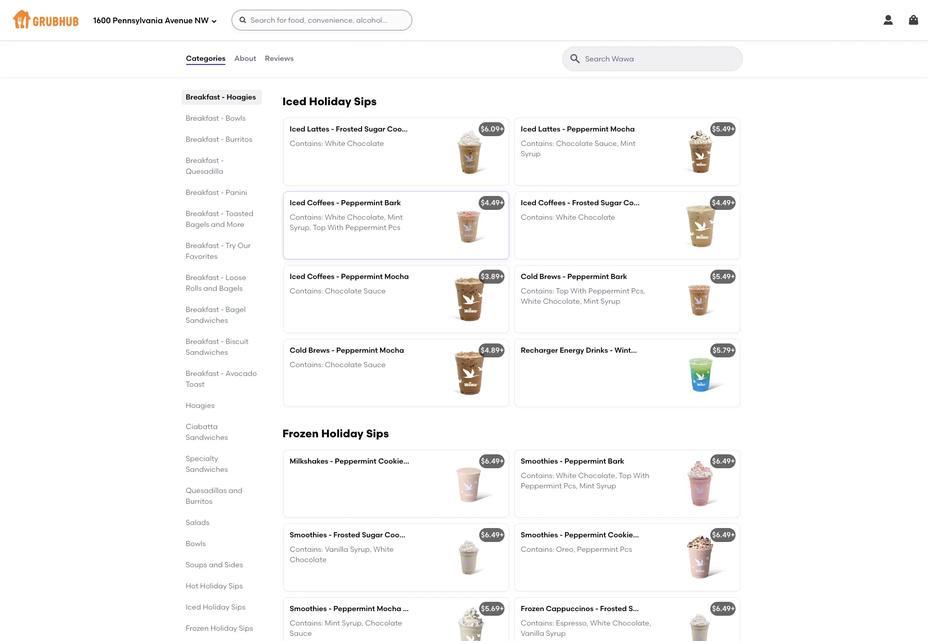 Task type: describe. For each thing, give the bounding box(es) containing it.
peppermint inside contains: white chocolate, top with peppermint pcs
[[290, 39, 331, 48]]

hoagies inside tab
[[186, 402, 214, 410]]

- inside "breakfast - loose rolls and bagels"
[[221, 274, 224, 282]]

- inside breakfast - quesadilla
[[221, 156, 224, 165]]

- inside the breakfast - hoagies 'tab'
[[222, 93, 225, 102]]

quesadillas and burritos
[[186, 487, 242, 506]]

steamers - peppermint bark image
[[431, 7, 509, 74]]

breakfast - avocado toast
[[186, 370, 257, 389]]

iced lattes - frosted sugar cookie
[[290, 125, 413, 133]]

syrup inside contains: top with peppermint pcs, white chocolate, mint syrup
[[601, 297, 621, 306]]

breakfast - quesadilla tab
[[186, 155, 258, 177]]

contains: mint syrup, chocolate sauce
[[290, 619, 402, 639]]

cold for cold brews - peppermint mocha
[[290, 346, 307, 355]]

syrup inside contains: white chocolate, top with peppermint pcs, mint syrup
[[597, 482, 617, 491]]

contains: white chocolate for coffees
[[521, 213, 616, 222]]

$5.49 + for contains: top with peppermint pcs, white chocolate, mint syrup
[[713, 272, 736, 281]]

hoagies tab
[[186, 401, 258, 411]]

milkshakes - peppermint cookies & cream image
[[431, 450, 509, 518]]

brews for top
[[540, 272, 561, 281]]

contains: for smoothies - peppermint bark
[[521, 472, 555, 480]]

bagels inside "breakfast - loose rolls and bagels"
[[219, 284, 243, 293]]

contains: chocolate sauce for coffees
[[290, 287, 386, 296]]

espresso,
[[556, 619, 589, 628]]

breakfast for breakfast - biscuit sandwiches
[[186, 338, 219, 346]]

brews for chocolate
[[309, 346, 330, 355]]

and inside breakfast - toasted bagels and more
[[211, 220, 225, 229]]

cookies for milkshakes - peppermint cookies & cream
[[378, 457, 407, 466]]

sips for the frozen holiday sips tab
[[239, 625, 253, 633]]

breakfast - toasted bagels and more
[[186, 210, 253, 229]]

$3.89
[[481, 272, 500, 281]]

iced for iced coffees - peppermint mocha
[[290, 272, 305, 281]]

chocolate, inside contains: espresso, white chocolate, vanilla syrup
[[613, 619, 652, 628]]

categories
[[186, 54, 226, 63]]

contains: oreo, peppermint pcs
[[521, 546, 633, 554]]

salads tab
[[186, 518, 258, 529]]

$6.09
[[481, 125, 500, 133]]

1 horizontal spatial svg image
[[239, 16, 247, 24]]

$3.89 +
[[481, 272, 504, 281]]

cold brews - peppermint mocha
[[290, 346, 404, 355]]

smoothie
[[429, 605, 463, 614]]

more
[[227, 220, 244, 229]]

breakfast - avocado toast tab
[[186, 369, 258, 390]]

bagel
[[225, 306, 246, 314]]

hot
[[186, 582, 198, 591]]

iced coffees - frosted sugar cookie image
[[663, 192, 740, 259]]

white inside contains: espresso, white chocolate, vanilla syrup
[[591, 619, 611, 628]]

breakfast - loose rolls and bagels tab
[[186, 273, 258, 294]]

iced lattes - frosted sugar cookie image
[[431, 118, 509, 185]]

breakfast for breakfast - loose rolls and bagels
[[186, 274, 219, 282]]

contains: for iced coffees - peppermint bark
[[290, 213, 323, 222]]

mocha for iced lattes - peppermint mocha
[[611, 125, 635, 133]]

holiday for the frozen holiday sips tab
[[210, 625, 237, 633]]

chocolate, inside contains: top with peppermint pcs, white chocolate, mint syrup
[[543, 297, 582, 306]]

svg image
[[883, 14, 895, 26]]

contains: for cold brews - peppermint mocha
[[290, 361, 323, 370]]

chocolate down iced coffees - frosted sugar cookie
[[579, 213, 616, 222]]

breakfast for breakfast - avocado toast
[[186, 370, 219, 378]]

$5.49 for contains: top with peppermint pcs, white chocolate, mint syrup
[[713, 272, 731, 281]]

rolls
[[186, 284, 202, 293]]

mint inside contains: white chocolate, top with peppermint pcs, mint syrup
[[580, 482, 595, 491]]

1600
[[93, 16, 111, 25]]

vanilla inside contains: espresso, white chocolate, vanilla syrup
[[521, 630, 545, 639]]

soups and sides tab
[[186, 560, 258, 571]]

breakfast - burritos
[[186, 135, 252, 144]]

smoothies - frosted sugar cookie
[[290, 531, 410, 540]]

vanilla)
[[721, 346, 748, 355]]

pennsylvania
[[113, 16, 163, 25]]

hot holiday sips
[[186, 582, 243, 591]]

bark up contains: white chocolate, top with peppermint pcs, mint syrup at the bottom right
[[608, 457, 625, 466]]

+ for iced lattes - peppermint mocha
[[731, 125, 736, 133]]

- inside breakfast - bowls tab
[[221, 114, 224, 123]]

avocado
[[225, 370, 257, 378]]

categories button
[[186, 40, 226, 77]]

iced coffees - frosted sugar cookie
[[521, 198, 649, 207]]

breakfast - try our favorites tab
[[186, 241, 258, 262]]

smoothies for smoothies - peppermint cookies & cream
[[521, 531, 558, 540]]

cold brews - peppermint bark image
[[663, 266, 740, 333]]

syrup, inside contains: white chocolate, mint syrup, top with peppermint pcs
[[290, 224, 311, 232]]

sides
[[224, 561, 243, 570]]

peppermint inside contains: white chocolate, mint syrup, top with peppermint pcs
[[346, 224, 387, 232]]

2 horizontal spatial svg image
[[908, 14, 920, 26]]

$6.49 for sugar
[[713, 605, 731, 614]]

avenue
[[165, 16, 193, 25]]

breakfast - quesadilla
[[186, 156, 224, 176]]

breakfast for breakfast - quesadilla
[[186, 156, 219, 165]]

$5.69
[[481, 605, 500, 614]]

about button
[[234, 40, 257, 77]]

pcs inside contains: white chocolate, mint syrup, top with peppermint pcs
[[388, 224, 401, 232]]

- inside breakfast - toasted bagels and more
[[221, 210, 224, 218]]

quesadillas and burritos tab
[[186, 486, 258, 507]]

2 vertical spatial pcs
[[620, 546, 633, 554]]

breakfast for breakfast - toasted bagels and more
[[186, 210, 219, 218]]

breakfast - try our favorites
[[186, 242, 251, 261]]

steamers
[[290, 14, 324, 22]]

holiday for 'hot holiday sips' tab
[[200, 582, 227, 591]]

white down iced lattes - frosted sugar cookie
[[325, 139, 346, 148]]

toast
[[186, 380, 205, 389]]

+ for smoothies - frosted sugar cookie
[[500, 531, 504, 540]]

contains: white chocolate, top with peppermint pcs, mint syrup
[[521, 472, 650, 491]]

- inside breakfast - bagel sandwiches
[[221, 306, 224, 314]]

winter
[[615, 346, 639, 355]]

contains: for iced coffees - peppermint mocha
[[290, 287, 323, 296]]

and inside quesadillas and burritos
[[228, 487, 242, 496]]

$6.49 + for &
[[713, 531, 736, 540]]

drinks
[[586, 346, 608, 355]]

sauce,
[[595, 139, 619, 148]]

contains: white chocolate, mint syrup, top with peppermint pcs
[[290, 213, 403, 232]]

breakfast - hoagies
[[186, 93, 256, 102]]

breakfast for breakfast - burritos
[[186, 135, 219, 144]]

iced coffees - peppermint bark image
[[431, 192, 509, 259]]

milkshakes - peppermint cookies & cream
[[290, 457, 441, 466]]

contains: for iced lattes - frosted sugar cookie
[[290, 139, 323, 148]]

breakfast - panini
[[186, 188, 247, 197]]

smoothies - peppermint bark image
[[663, 450, 740, 518]]

syrup, for peppermint
[[342, 619, 364, 628]]

$4.49 for iced coffees - frosted sugar cookie
[[713, 198, 731, 207]]

with inside contains: white chocolate, top with peppermint pcs, mint syrup
[[634, 472, 650, 480]]

1600 pennsylvania avenue nw
[[93, 16, 209, 25]]

white down iced coffees - frosted sugar cookie
[[556, 213, 577, 222]]

white inside contains: white chocolate, mint syrup, top with peppermint pcs
[[325, 213, 346, 222]]

breakfast - hoagies tab
[[186, 92, 258, 103]]

recharger energy drinks - winter blues (blue raspberry, vanilla)
[[521, 346, 748, 355]]

pcs inside contains: white chocolate, top with peppermint pcs
[[333, 39, 345, 48]]

iced for iced lattes - frosted sugar cookie
[[290, 125, 305, 133]]

breakfast - biscuit sandwiches tab
[[186, 337, 258, 358]]

chocolate, for iced coffees - peppermint bark
[[347, 213, 386, 222]]

0 horizontal spatial svg image
[[211, 18, 217, 24]]

cold brews - peppermint mocha image
[[431, 339, 509, 407]]

try
[[225, 242, 236, 250]]

and inside "breakfast - loose rolls and bagels"
[[203, 284, 217, 293]]

sugar for frozen cappuccinos - frosted sugar cookie
[[629, 605, 650, 614]]

cappuccinos
[[546, 605, 594, 614]]

favorites
[[186, 252, 217, 261]]

holiday up iced lattes - frosted sugar cookie
[[309, 95, 352, 108]]

cookie for iced coffees - frosted sugar cookie
[[624, 198, 649, 207]]

top inside contains: top with peppermint pcs, white chocolate, mint syrup
[[556, 287, 569, 296]]

breakfast - bowls
[[186, 114, 245, 123]]

specialty
[[186, 455, 218, 464]]

pcs, inside contains: top with peppermint pcs, white chocolate, mint syrup
[[632, 287, 646, 296]]

sauce inside contains: mint syrup, chocolate sauce
[[290, 630, 312, 639]]

with inside contains: white chocolate, top with peppermint pcs
[[402, 28, 419, 37]]

contains: vanilla syrup, white chocolate
[[290, 546, 394, 565]]

magnifying glass icon image
[[569, 53, 582, 65]]

breakfast - bowls tab
[[186, 113, 258, 124]]

contains: for cold brews - peppermint bark
[[521, 287, 555, 296]]

holiday up milkshakes - peppermint cookies & cream
[[321, 427, 364, 440]]

chocolate down iced coffees - peppermint mocha
[[325, 287, 362, 296]]

steamers - peppermint bark
[[290, 14, 390, 22]]

iced lattes - peppermint mocha
[[521, 125, 635, 133]]

bagels inside breakfast - toasted bagels and more
[[186, 220, 209, 229]]

$5.69 +
[[481, 605, 504, 614]]

+ for smoothies - peppermint cookies & cream
[[731, 531, 736, 540]]

- inside breakfast - panini tab
[[221, 188, 224, 197]]

bark up contains: white chocolate, mint syrup, top with peppermint pcs
[[385, 198, 401, 207]]

blues
[[640, 346, 659, 355]]

reviews button
[[265, 40, 294, 77]]

reviews
[[265, 54, 294, 63]]

breakfast for breakfast - hoagies
[[186, 93, 220, 102]]

3 sandwiches from the top
[[186, 434, 228, 442]]

contains: white chocolate for lattes
[[290, 139, 384, 148]]

white inside contains: top with peppermint pcs, white chocolate, mint syrup
[[521, 297, 542, 306]]

raspberry,
[[681, 346, 719, 355]]

4 sandwiches from the top
[[186, 466, 228, 474]]

(blue
[[661, 346, 679, 355]]

smoothies - peppermint cookies & cream
[[521, 531, 670, 540]]

$6.49 + for cookie
[[481, 531, 504, 540]]

mocha for iced coffees - peppermint mocha
[[385, 272, 409, 281]]

with inside contains: white chocolate, mint syrup, top with peppermint pcs
[[328, 224, 344, 232]]

iced for iced lattes - peppermint mocha
[[521, 125, 537, 133]]

& for milkshakes - peppermint cookies & cream
[[409, 457, 414, 466]]

nw
[[195, 16, 209, 25]]

sauce for iced coffees - peppermint mocha
[[364, 287, 386, 296]]

recharger
[[521, 346, 558, 355]]

mint inside contains: mint syrup, chocolate sauce
[[325, 619, 340, 628]]

breakfast - biscuit sandwiches
[[186, 338, 248, 357]]

white inside contains: white chocolate, top with peppermint pcs
[[325, 28, 346, 37]]

iced lattes - peppermint mocha image
[[663, 118, 740, 185]]

$5.79 +
[[713, 346, 736, 355]]

cookie for frozen cappuccinos - frosted sugar cookie
[[652, 605, 677, 614]]

sauce for cold brews - peppermint mocha
[[364, 361, 386, 370]]

smoothies for smoothies - peppermint bark
[[521, 457, 558, 466]]

$6.49 + for sugar
[[713, 605, 736, 614]]

ciabatta
[[186, 423, 218, 432]]

+ for iced coffees - peppermint bark
[[500, 198, 504, 207]]

smoothies - peppermint cookies & cream image
[[663, 524, 740, 591]]

2 vertical spatial cream
[[403, 605, 428, 614]]

contains: espresso, white chocolate, vanilla syrup
[[521, 619, 652, 639]]

lattes for white
[[307, 125, 330, 133]]

$6.09 +
[[481, 125, 504, 133]]

breakfast for breakfast - bowls
[[186, 114, 219, 123]]

specialty sandwiches
[[186, 455, 228, 474]]

smoothies - peppermint bark
[[521, 457, 625, 466]]



Task type: vqa. For each thing, say whether or not it's contained in the screenshot.
the bottommost &
yes



Task type: locate. For each thing, give the bounding box(es) containing it.
frozen holiday sips tab
[[186, 624, 258, 634]]

chocolate down 'smoothies - peppermint mocha cream smoothie'
[[365, 619, 402, 628]]

vanilla inside contains: vanilla syrup, white chocolate
[[325, 546, 348, 554]]

1 vertical spatial syrup,
[[350, 546, 372, 554]]

contains: inside contains: mint syrup, chocolate sauce
[[290, 619, 323, 628]]

frozen up milkshakes
[[283, 427, 319, 440]]

contains: inside contains: chocolate sauce, mint syrup
[[521, 139, 555, 148]]

contains: chocolate sauce
[[290, 287, 386, 296], [290, 361, 386, 370]]

iced for iced coffees - frosted sugar cookie
[[521, 198, 537, 207]]

1 horizontal spatial frozen holiday sips
[[283, 427, 389, 440]]

coffees for iced coffees - peppermint bark
[[307, 198, 335, 207]]

holiday for iced holiday sips tab
[[203, 603, 229, 612]]

syrup, inside contains: mint syrup, chocolate sauce
[[342, 619, 364, 628]]

white down steamers - peppermint bark
[[325, 28, 346, 37]]

syrup, down 'iced coffees - peppermint bark'
[[290, 224, 311, 232]]

sugar for iced coffees - frosted sugar cookie
[[601, 198, 622, 207]]

& for smoothies - peppermint cookies & cream
[[639, 531, 644, 540]]

syrup inside contains: espresso, white chocolate, vanilla syrup
[[546, 630, 566, 639]]

0 vertical spatial frozen
[[283, 427, 319, 440]]

oreo,
[[556, 546, 576, 554]]

2 lattes from the left
[[538, 125, 561, 133]]

sugar for iced lattes - frosted sugar cookie
[[365, 125, 386, 133]]

breakfast for breakfast - bagel sandwiches
[[186, 306, 219, 314]]

ciabatta sandwiches tab
[[186, 422, 258, 443]]

cream for smoothies - peppermint cookies & cream
[[646, 531, 670, 540]]

9 breakfast from the top
[[186, 306, 219, 314]]

chocolate inside contains: vanilla syrup, white chocolate
[[290, 556, 327, 565]]

$5.49 +
[[713, 125, 736, 133], [713, 272, 736, 281]]

- inside 'breakfast - try our favorites'
[[221, 242, 224, 250]]

0 vertical spatial vanilla
[[325, 546, 348, 554]]

breakfast - burritos tab
[[186, 134, 258, 145]]

2 sandwiches from the top
[[186, 348, 228, 357]]

cream for milkshakes - peppermint cookies & cream
[[416, 457, 441, 466]]

0 vertical spatial contains: white chocolate
[[290, 139, 384, 148]]

with
[[402, 28, 419, 37], [328, 224, 344, 232], [571, 287, 587, 296], [634, 472, 650, 480]]

6 breakfast from the top
[[186, 210, 219, 218]]

1 vertical spatial burritos
[[186, 498, 212, 506]]

10 breakfast from the top
[[186, 338, 219, 346]]

holiday inside the frozen holiday sips tab
[[210, 625, 237, 633]]

top inside contains: white chocolate, mint syrup, top with peppermint pcs
[[313, 224, 326, 232]]

sips up milkshakes - peppermint cookies & cream
[[366, 427, 389, 440]]

iced coffees - peppermint mocha image
[[431, 266, 509, 333]]

contains: white chocolate
[[290, 139, 384, 148], [521, 213, 616, 222]]

1 vertical spatial cream
[[646, 531, 670, 540]]

holiday down hot holiday sips
[[203, 603, 229, 612]]

sandwiches
[[186, 316, 228, 325], [186, 348, 228, 357], [186, 434, 228, 442], [186, 466, 228, 474]]

iced holiday sips
[[283, 95, 377, 108], [186, 603, 245, 612]]

2 breakfast from the top
[[186, 114, 219, 123]]

chocolate, inside contains: white chocolate, top with peppermint pcs
[[347, 28, 386, 37]]

breakfast - panini tab
[[186, 187, 258, 198]]

2 $4.49 + from the left
[[713, 198, 736, 207]]

breakfast inside breakfast - panini tab
[[186, 188, 219, 197]]

syrup, down smoothies - frosted sugar cookie
[[350, 546, 372, 554]]

4 breakfast from the top
[[186, 156, 219, 165]]

breakfast - bagel sandwiches
[[186, 306, 246, 325]]

5 breakfast from the top
[[186, 188, 219, 197]]

frozen holiday sips down iced holiday sips tab
[[186, 625, 253, 633]]

holiday
[[309, 95, 352, 108], [321, 427, 364, 440], [200, 582, 227, 591], [203, 603, 229, 612], [210, 625, 237, 633]]

1 $4.49 + from the left
[[481, 198, 504, 207]]

1 contains: chocolate sauce from the top
[[290, 287, 386, 296]]

recharger energy drinks - winter blues (blue raspberry, vanilla) image
[[663, 339, 740, 407]]

main navigation navigation
[[0, 0, 929, 40]]

$4.49 + for iced coffees - frosted sugar cookie
[[713, 198, 736, 207]]

burritos for breakfast - burritos
[[225, 135, 252, 144]]

smoothies up contains: white chocolate, top with peppermint pcs, mint syrup at the bottom right
[[521, 457, 558, 466]]

mint inside contains: top with peppermint pcs, white chocolate, mint syrup
[[584, 297, 599, 306]]

toasted
[[225, 210, 253, 218]]

loose
[[225, 274, 246, 282]]

1 horizontal spatial brews
[[540, 272, 561, 281]]

0 horizontal spatial frozen
[[186, 625, 209, 633]]

syrup, for frosted
[[350, 546, 372, 554]]

1 vertical spatial vanilla
[[521, 630, 545, 639]]

smoothies - peppermint mocha cream smoothie image
[[431, 598, 509, 642]]

sandwiches up "breakfast - biscuit sandwiches"
[[186, 316, 228, 325]]

burritos inside tab
[[225, 135, 252, 144]]

1 vertical spatial $5.49
[[713, 272, 731, 281]]

chocolate, down 'iced coffees - peppermint bark'
[[347, 213, 386, 222]]

svg image right svg image
[[908, 14, 920, 26]]

2 horizontal spatial frozen
[[521, 605, 545, 614]]

0 vertical spatial pcs,
[[632, 287, 646, 296]]

chocolate inside contains: chocolate sauce, mint syrup
[[556, 139, 593, 148]]

1 horizontal spatial iced holiday sips
[[283, 95, 377, 108]]

mint inside contains: chocolate sauce, mint syrup
[[621, 139, 636, 148]]

soups
[[186, 561, 207, 570]]

smoothies
[[521, 457, 558, 466], [290, 531, 327, 540], [521, 531, 558, 540], [290, 605, 327, 614]]

0 horizontal spatial pcs
[[333, 39, 345, 48]]

bowls inside bowls tab
[[186, 540, 206, 549]]

$4.49 + for iced coffees - peppermint bark
[[481, 198, 504, 207]]

1 horizontal spatial cold
[[521, 272, 538, 281]]

breakfast up breakfast - bowls
[[186, 93, 220, 102]]

white down the frozen cappuccinos - frosted sugar cookie
[[591, 619, 611, 628]]

$6.49 for &
[[713, 531, 731, 540]]

+ for cold brews - peppermint mocha
[[500, 346, 504, 355]]

breakfast inside breakfast - bagel sandwiches
[[186, 306, 219, 314]]

1 horizontal spatial frozen
[[283, 427, 319, 440]]

1 horizontal spatial hoagies
[[226, 93, 256, 102]]

$4.49 +
[[481, 198, 504, 207], [713, 198, 736, 207]]

iced holiday sips up iced lattes - frosted sugar cookie
[[283, 95, 377, 108]]

breakfast inside tab
[[186, 135, 219, 144]]

$4.89 +
[[481, 346, 504, 355]]

1 vertical spatial pcs
[[388, 224, 401, 232]]

quesadilla
[[186, 167, 223, 176]]

breakfast down the quesadilla
[[186, 188, 219, 197]]

0 horizontal spatial contains: white chocolate
[[290, 139, 384, 148]]

holiday down iced holiday sips tab
[[210, 625, 237, 633]]

&
[[409, 457, 414, 466], [639, 531, 644, 540]]

1 sandwiches from the top
[[186, 316, 228, 325]]

1 vertical spatial frozen
[[521, 605, 545, 614]]

smoothies up contains: mint syrup, chocolate sauce
[[290, 605, 327, 614]]

$4.89
[[481, 346, 500, 355]]

0 horizontal spatial $4.49 +
[[481, 198, 504, 207]]

frozen inside tab
[[186, 625, 209, 633]]

chocolate, down cold brews - peppermint bark
[[543, 297, 582, 306]]

chocolate down cold brews - peppermint mocha
[[325, 361, 362, 370]]

ciabatta sandwiches
[[186, 423, 228, 442]]

frozen cappuccinos - frosted sugar cookie
[[521, 605, 677, 614]]

chocolate, down steamers - peppermint bark
[[347, 28, 386, 37]]

sandwiches down ciabatta
[[186, 434, 228, 442]]

1 horizontal spatial bagels
[[219, 284, 243, 293]]

frozen holiday sips up milkshakes
[[283, 427, 389, 440]]

0 vertical spatial sauce
[[364, 287, 386, 296]]

contains: for smoothies - peppermint cookies & cream
[[521, 546, 555, 554]]

and left more
[[211, 220, 225, 229]]

chocolate down smoothies - frosted sugar cookie
[[290, 556, 327, 565]]

1 horizontal spatial lattes
[[538, 125, 561, 133]]

Search for food, convenience, alcohol... search field
[[232, 10, 412, 30]]

lattes
[[307, 125, 330, 133], [538, 125, 561, 133]]

smoothies for smoothies - frosted sugar cookie
[[290, 531, 327, 540]]

white up recharger
[[521, 297, 542, 306]]

chocolate, for steamers - peppermint bark
[[347, 28, 386, 37]]

contains: white chocolate down iced coffees - frosted sugar cookie
[[521, 213, 616, 222]]

0 horizontal spatial hoagies
[[186, 402, 214, 410]]

0 vertical spatial iced holiday sips
[[283, 95, 377, 108]]

soups and sides
[[186, 561, 243, 570]]

bowls
[[225, 114, 245, 123], [186, 540, 206, 549]]

salads
[[186, 519, 209, 528]]

1 horizontal spatial &
[[639, 531, 644, 540]]

bagels down loose
[[219, 284, 243, 293]]

2 vertical spatial sauce
[[290, 630, 312, 639]]

iced holiday sips down hot holiday sips
[[186, 603, 245, 612]]

frozen holiday sips inside the frozen holiday sips tab
[[186, 625, 253, 633]]

$5.79
[[713, 346, 731, 355]]

1 breakfast from the top
[[186, 93, 220, 102]]

white down smoothies - peppermint bark
[[556, 472, 577, 480]]

1 $5.49 from the top
[[713, 125, 731, 133]]

2 contains: chocolate sauce from the top
[[290, 361, 386, 370]]

1 vertical spatial bagels
[[219, 284, 243, 293]]

1 vertical spatial cold
[[290, 346, 307, 355]]

2 vertical spatial syrup,
[[342, 619, 364, 628]]

bark
[[374, 14, 390, 22], [385, 198, 401, 207], [611, 272, 628, 281], [608, 457, 625, 466]]

peppermint inside contains: white chocolate, top with peppermint pcs, mint syrup
[[521, 482, 562, 491]]

bark up contains: top with peppermint pcs, white chocolate, mint syrup
[[611, 272, 628, 281]]

and left sides
[[209, 561, 223, 570]]

1 vertical spatial contains: white chocolate
[[521, 213, 616, 222]]

0 vertical spatial brews
[[540, 272, 561, 281]]

2 vertical spatial frozen
[[186, 625, 209, 633]]

contains: inside contains: white chocolate, top with peppermint pcs
[[290, 28, 323, 37]]

top
[[388, 28, 401, 37], [313, 224, 326, 232], [556, 287, 569, 296], [619, 472, 632, 480]]

1 horizontal spatial vanilla
[[521, 630, 545, 639]]

bowls up the breakfast - burritos tab
[[225, 114, 245, 123]]

2 $5.49 from the top
[[713, 272, 731, 281]]

smoothies for smoothies - peppermint mocha cream smoothie
[[290, 605, 327, 614]]

and right rolls
[[203, 284, 217, 293]]

$4.49 for iced coffees - peppermint bark
[[481, 198, 500, 207]]

$5.49 + for contains: chocolate sauce, mint syrup
[[713, 125, 736, 133]]

breakfast - loose rolls and bagels
[[186, 274, 246, 293]]

0 vertical spatial syrup,
[[290, 224, 311, 232]]

sips for 'hot holiday sips' tab
[[228, 582, 243, 591]]

brews
[[540, 272, 561, 281], [309, 346, 330, 355]]

breakfast inside 'tab'
[[186, 93, 220, 102]]

bark up contains: white chocolate, top with peppermint pcs at the top of page
[[374, 14, 390, 22]]

sips down iced holiday sips tab
[[239, 625, 253, 633]]

1 vertical spatial sauce
[[364, 361, 386, 370]]

breakfast down rolls
[[186, 306, 219, 314]]

0 vertical spatial cold
[[521, 272, 538, 281]]

sauce
[[364, 287, 386, 296], [364, 361, 386, 370], [290, 630, 312, 639]]

contains: inside contains: vanilla syrup, white chocolate
[[290, 546, 323, 554]]

0 horizontal spatial lattes
[[307, 125, 330, 133]]

chocolate down iced lattes - frosted sugar cookie
[[347, 139, 384, 148]]

hot holiday sips tab
[[186, 581, 258, 592]]

1 horizontal spatial contains: white chocolate
[[521, 213, 616, 222]]

breakfast - toasted bagels and more tab
[[186, 209, 258, 230]]

+ for frozen cappuccinos - frosted sugar cookie
[[731, 605, 736, 614]]

svg image right the nw
[[211, 18, 217, 24]]

+ for smoothies - peppermint mocha cream smoothie
[[500, 605, 504, 614]]

mint inside contains: white chocolate, mint syrup, top with peppermint pcs
[[388, 213, 403, 222]]

$6.49 for cookie
[[481, 531, 500, 540]]

0 vertical spatial $5.49
[[713, 125, 731, 133]]

0 horizontal spatial cold
[[290, 346, 307, 355]]

cold for cold brews - peppermint bark
[[521, 272, 538, 281]]

breakfast inside "breakfast - biscuit sandwiches"
[[186, 338, 219, 346]]

chocolate
[[347, 139, 384, 148], [556, 139, 593, 148], [579, 213, 616, 222], [325, 287, 362, 296], [325, 361, 362, 370], [290, 556, 327, 565], [365, 619, 402, 628]]

about
[[234, 54, 256, 63]]

contains: inside contains: top with peppermint pcs, white chocolate, mint syrup
[[521, 287, 555, 296]]

7 breakfast from the top
[[186, 242, 219, 250]]

1 horizontal spatial bowls
[[225, 114, 245, 123]]

contains: for iced lattes - peppermint mocha
[[521, 139, 555, 148]]

1 vertical spatial pcs,
[[564, 482, 578, 491]]

breakfast down breakfast - bagel sandwiches at the left
[[186, 338, 219, 346]]

contains: for smoothies - frosted sugar cookie
[[290, 546, 323, 554]]

bowls up soups
[[186, 540, 206, 549]]

hoagies up ciabatta
[[186, 402, 214, 410]]

breakfast up the quesadilla
[[186, 156, 219, 165]]

+ for iced coffees - frosted sugar cookie
[[731, 198, 736, 207]]

+ for iced coffees - peppermint mocha
[[500, 272, 504, 281]]

iced coffees - peppermint bark
[[290, 198, 401, 207]]

smoothies up oreo,
[[521, 531, 558, 540]]

breakfast down breakfast - panini
[[186, 210, 219, 218]]

0 horizontal spatial burritos
[[186, 498, 212, 506]]

0 vertical spatial $5.49 +
[[713, 125, 736, 133]]

1 vertical spatial bowls
[[186, 540, 206, 549]]

+ for smoothies - peppermint bark
[[731, 457, 736, 466]]

top inside contains: white chocolate, top with peppermint pcs, mint syrup
[[619, 472, 632, 480]]

sugar
[[365, 125, 386, 133], [601, 198, 622, 207], [362, 531, 383, 540], [629, 605, 650, 614]]

0 vertical spatial frozen holiday sips
[[283, 427, 389, 440]]

contains: inside contains: espresso, white chocolate, vanilla syrup
[[521, 619, 555, 628]]

breakfast up favorites
[[186, 242, 219, 250]]

iced inside tab
[[186, 603, 201, 612]]

1 horizontal spatial $4.49
[[713, 198, 731, 207]]

breakfast up rolls
[[186, 274, 219, 282]]

holiday down soups and sides
[[200, 582, 227, 591]]

syrup, inside contains: vanilla syrup, white chocolate
[[350, 546, 372, 554]]

2 horizontal spatial pcs
[[620, 546, 633, 554]]

chocolate, for smoothies - peppermint bark
[[579, 472, 617, 480]]

sips for iced holiday sips tab
[[231, 603, 245, 612]]

3 breakfast from the top
[[186, 135, 219, 144]]

burritos
[[225, 135, 252, 144], [186, 498, 212, 506]]

iced holiday sips tab
[[186, 602, 258, 613]]

breakfast down breakfast - bowls
[[186, 135, 219, 144]]

white down smoothies - frosted sugar cookie
[[374, 546, 394, 554]]

0 horizontal spatial vanilla
[[325, 546, 348, 554]]

- inside the breakfast - burritos tab
[[221, 135, 224, 144]]

and
[[211, 220, 225, 229], [203, 284, 217, 293], [228, 487, 242, 496], [209, 561, 223, 570]]

contains: for iced coffees - frosted sugar cookie
[[521, 213, 555, 222]]

0 horizontal spatial bagels
[[186, 220, 209, 229]]

frozen down iced holiday sips tab
[[186, 625, 209, 633]]

0 horizontal spatial cookies
[[378, 457, 407, 466]]

+ for iced lattes - frosted sugar cookie
[[500, 125, 504, 133]]

energy
[[560, 346, 585, 355]]

sips down 'hot holiday sips' tab
[[231, 603, 245, 612]]

hoagies inside 'tab'
[[226, 93, 256, 102]]

frosted for iced coffees - frosted sugar cookie
[[573, 198, 599, 207]]

+
[[500, 125, 504, 133], [731, 125, 736, 133], [500, 198, 504, 207], [731, 198, 736, 207], [500, 272, 504, 281], [731, 272, 736, 281], [500, 346, 504, 355], [731, 346, 736, 355], [500, 457, 504, 466], [731, 457, 736, 466], [500, 531, 504, 540], [731, 531, 736, 540], [500, 605, 504, 614], [731, 605, 736, 614]]

1 horizontal spatial pcs,
[[632, 287, 646, 296]]

0 vertical spatial burritos
[[225, 135, 252, 144]]

1 vertical spatial contains: chocolate sauce
[[290, 361, 386, 370]]

- inside breakfast - avocado toast
[[221, 370, 224, 378]]

chocolate, inside contains: white chocolate, top with peppermint pcs, mint syrup
[[579, 472, 617, 480]]

hoagies up breakfast - bowls tab
[[226, 93, 256, 102]]

breakfast
[[186, 93, 220, 102], [186, 114, 219, 123], [186, 135, 219, 144], [186, 156, 219, 165], [186, 188, 219, 197], [186, 210, 219, 218], [186, 242, 219, 250], [186, 274, 219, 282], [186, 306, 219, 314], [186, 338, 219, 346], [186, 370, 219, 378]]

iced coffees - peppermint mocha
[[290, 272, 409, 281]]

cookies
[[378, 457, 407, 466], [608, 531, 637, 540]]

cream
[[416, 457, 441, 466], [646, 531, 670, 540], [403, 605, 428, 614]]

specialty sandwiches tab
[[186, 454, 258, 475]]

1 $5.49 + from the top
[[713, 125, 736, 133]]

lattes for chocolate
[[538, 125, 561, 133]]

+ for cold brews - peppermint bark
[[731, 272, 736, 281]]

contains: white chocolate, top with peppermint pcs
[[290, 28, 419, 48]]

0 vertical spatial cookies
[[378, 457, 407, 466]]

holiday inside 'hot holiday sips' tab
[[200, 582, 227, 591]]

sandwiches up breakfast - avocado toast
[[186, 348, 228, 357]]

bagels
[[186, 220, 209, 229], [219, 284, 243, 293]]

contains: inside contains: white chocolate, mint syrup, top with peppermint pcs
[[290, 213, 323, 222]]

0 vertical spatial &
[[409, 457, 414, 466]]

1 vertical spatial cookies
[[608, 531, 637, 540]]

panini
[[225, 188, 247, 197]]

biscuit
[[225, 338, 248, 346]]

1 lattes from the left
[[307, 125, 330, 133]]

contains: chocolate sauce down iced coffees - peppermint mocha
[[290, 287, 386, 296]]

burritos down quesadillas
[[186, 498, 212, 506]]

sips
[[354, 95, 377, 108], [366, 427, 389, 440], [228, 582, 243, 591], [231, 603, 245, 612], [239, 625, 253, 633]]

syrup inside contains: chocolate sauce, mint syrup
[[521, 150, 541, 159]]

contains: chocolate sauce, mint syrup
[[521, 139, 636, 159]]

chocolate, down the frozen cappuccinos - frosted sugar cookie
[[613, 619, 652, 628]]

and right quesadillas
[[228, 487, 242, 496]]

contains: chocolate sauce down cold brews - peppermint mocha
[[290, 361, 386, 370]]

coffees for iced coffees - peppermint mocha
[[307, 272, 335, 281]]

white down 'iced coffees - peppermint bark'
[[325, 213, 346, 222]]

1 vertical spatial frozen holiday sips
[[186, 625, 253, 633]]

smoothies - frosted sugar cookie image
[[431, 524, 509, 591]]

holiday blend coffee - holiday blend image
[[663, 7, 740, 74]]

with inside contains: top with peppermint pcs, white chocolate, mint syrup
[[571, 287, 587, 296]]

breakfast inside 'breakfast - try our favorites'
[[186, 242, 219, 250]]

1 vertical spatial &
[[639, 531, 644, 540]]

iced
[[283, 95, 307, 108], [290, 125, 305, 133], [521, 125, 537, 133], [290, 198, 305, 207], [521, 198, 537, 207], [290, 272, 305, 281], [186, 603, 201, 612]]

bowls tab
[[186, 539, 258, 550]]

iced holiday sips inside tab
[[186, 603, 245, 612]]

8 breakfast from the top
[[186, 274, 219, 282]]

coffees for iced coffees - frosted sugar cookie
[[538, 198, 566, 207]]

sips down sides
[[228, 582, 243, 591]]

1 vertical spatial brews
[[309, 346, 330, 355]]

contains: for steamers - peppermint bark
[[290, 28, 323, 37]]

1 horizontal spatial cookies
[[608, 531, 637, 540]]

0 vertical spatial hoagies
[[226, 93, 256, 102]]

chocolate, inside contains: white chocolate, mint syrup, top with peppermint pcs
[[347, 213, 386, 222]]

top inside contains: white chocolate, top with peppermint pcs
[[388, 28, 401, 37]]

cookie for iced lattes - frosted sugar cookie
[[387, 125, 413, 133]]

1 $4.49 from the left
[[481, 198, 500, 207]]

breakfast - bagel sandwiches tab
[[186, 305, 258, 326]]

1 vertical spatial iced holiday sips
[[186, 603, 245, 612]]

peppermint inside contains: top with peppermint pcs, white chocolate, mint syrup
[[589, 287, 630, 296]]

0 vertical spatial bagels
[[186, 220, 209, 229]]

frozen cappuccinos - frosted sugar cookie image
[[663, 598, 740, 642]]

contains: inside contains: white chocolate, top with peppermint pcs, mint syrup
[[521, 472, 555, 480]]

2 $5.49 + from the top
[[713, 272, 736, 281]]

breakfast for breakfast - panini
[[186, 188, 219, 197]]

$5.49 for contains: chocolate sauce, mint syrup
[[713, 125, 731, 133]]

white
[[325, 28, 346, 37], [325, 139, 346, 148], [325, 213, 346, 222], [556, 213, 577, 222], [521, 297, 542, 306], [556, 472, 577, 480], [374, 546, 394, 554], [591, 619, 611, 628]]

sandwiches inside "breakfast - biscuit sandwiches"
[[186, 348, 228, 357]]

contains: white chocolate down iced lattes - frosted sugar cookie
[[290, 139, 384, 148]]

0 vertical spatial bowls
[[225, 114, 245, 123]]

contains: chocolate sauce for brews
[[290, 361, 386, 370]]

chocolate, down smoothies - peppermint bark
[[579, 472, 617, 480]]

svg image up "about" at left top
[[239, 16, 247, 24]]

0 horizontal spatial bowls
[[186, 540, 206, 549]]

burritos for quesadillas and burritos
[[186, 498, 212, 506]]

contains: for frozen cappuccinos - frosted sugar cookie
[[521, 619, 555, 628]]

breakfast inside "breakfast - loose rolls and bagels"
[[186, 274, 219, 282]]

2 $4.49 from the left
[[713, 198, 731, 207]]

frosted for frozen cappuccinos - frosted sugar cookie
[[600, 605, 627, 614]]

0 horizontal spatial iced holiday sips
[[186, 603, 245, 612]]

burritos down breakfast - bowls tab
[[225, 135, 252, 144]]

iced for iced coffees - peppermint bark
[[290, 198, 305, 207]]

0 vertical spatial pcs
[[333, 39, 345, 48]]

chocolate down the iced lattes - peppermint mocha
[[556, 139, 593, 148]]

11 breakfast from the top
[[186, 370, 219, 378]]

- inside "breakfast - biscuit sandwiches"
[[221, 338, 224, 346]]

holiday inside iced holiday sips tab
[[203, 603, 229, 612]]

breakfast inside breakfast - quesadilla
[[186, 156, 219, 165]]

chocolate inside contains: mint syrup, chocolate sauce
[[365, 619, 402, 628]]

breakfast inside breakfast - avocado toast
[[186, 370, 219, 378]]

svg image
[[908, 14, 920, 26], [239, 16, 247, 24], [211, 18, 217, 24]]

Search Wawa search field
[[585, 54, 739, 64]]

$4.49
[[481, 198, 500, 207], [713, 198, 731, 207]]

bagels up favorites
[[186, 220, 209, 229]]

0 horizontal spatial &
[[409, 457, 414, 466]]

burritos inside quesadillas and burritos
[[186, 498, 212, 506]]

frozen left 'cappuccinos'
[[521, 605, 545, 614]]

pcs, inside contains: white chocolate, top with peppermint pcs, mint syrup
[[564, 482, 578, 491]]

contains: top with peppermint pcs, white chocolate, mint syrup
[[521, 287, 646, 306]]

mocha for cold brews - peppermint mocha
[[380, 346, 404, 355]]

white inside contains: vanilla syrup, white chocolate
[[374, 546, 394, 554]]

breakfast inside breakfast - toasted bagels and more
[[186, 210, 219, 218]]

smoothies - peppermint mocha cream smoothie
[[290, 605, 463, 614]]

1 vertical spatial hoagies
[[186, 402, 214, 410]]

smoothies up contains: vanilla syrup, white chocolate
[[290, 531, 327, 540]]

quesadillas
[[186, 487, 227, 496]]

$6.49 +
[[481, 457, 504, 466], [713, 457, 736, 466], [481, 531, 504, 540], [713, 531, 736, 540], [713, 605, 736, 614]]

0 vertical spatial cream
[[416, 457, 441, 466]]

sandwiches inside breakfast - bagel sandwiches
[[186, 316, 228, 325]]

white inside contains: white chocolate, top with peppermint pcs, mint syrup
[[556, 472, 577, 480]]

syrup
[[521, 150, 541, 159], [601, 297, 621, 306], [597, 482, 617, 491], [546, 630, 566, 639]]

1 vertical spatial $5.49 +
[[713, 272, 736, 281]]

0 horizontal spatial brews
[[309, 346, 330, 355]]

bowls inside breakfast - bowls tab
[[225, 114, 245, 123]]

0 vertical spatial contains: chocolate sauce
[[290, 287, 386, 296]]

breakfast inside breakfast - bowls tab
[[186, 114, 219, 123]]

0 horizontal spatial $4.49
[[481, 198, 500, 207]]

breakfast up toast
[[186, 370, 219, 378]]

our
[[237, 242, 251, 250]]

1 horizontal spatial $4.49 +
[[713, 198, 736, 207]]

sandwiches down 'specialty'
[[186, 466, 228, 474]]

breakfast for breakfast - try our favorites
[[186, 242, 219, 250]]

0 horizontal spatial frozen holiday sips
[[186, 625, 253, 633]]

1 horizontal spatial burritos
[[225, 135, 252, 144]]

sips up iced lattes - frosted sugar cookie
[[354, 95, 377, 108]]

1 horizontal spatial pcs
[[388, 224, 401, 232]]

cookies for smoothies - peppermint cookies & cream
[[608, 531, 637, 540]]

contains: for smoothies - peppermint mocha cream smoothie
[[290, 619, 323, 628]]

syrup, down 'smoothies - peppermint mocha cream smoothie'
[[342, 619, 364, 628]]

cold brews - peppermint bark
[[521, 272, 628, 281]]

0 horizontal spatial pcs,
[[564, 482, 578, 491]]

frosted for iced lattes - frosted sugar cookie
[[336, 125, 363, 133]]

breakfast up "breakfast - burritos"
[[186, 114, 219, 123]]

milkshakes
[[290, 457, 329, 466]]



